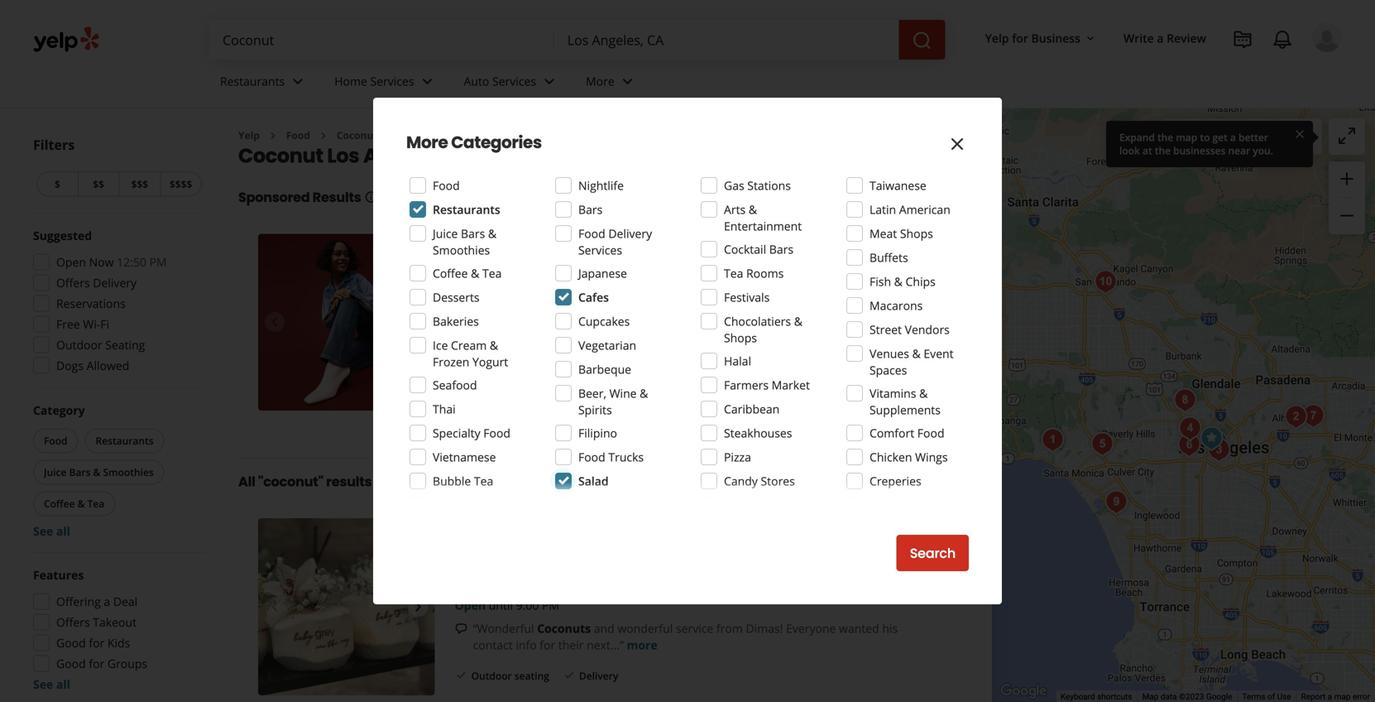 Task type: locate. For each thing, give the bounding box(es) containing it.
for left business
[[1013, 30, 1029, 46]]

0 horizontal spatial melo melo coconut dessert image
[[1101, 486, 1134, 519]]

1 horizontal spatial restaurants
[[220, 73, 285, 89]]

until up "wonderful
[[489, 597, 513, 613]]

coffee & tea up shoe
[[433, 265, 502, 281]]

search for search
[[910, 544, 956, 563]]

1 horizontal spatial los
[[390, 472, 411, 491]]

1 vertical spatial offers
[[56, 614, 90, 630]]

shoe stores link
[[455, 287, 520, 304]]

until for coconut man la image at the bottom
[[489, 597, 513, 613]]

food up wings
[[918, 425, 945, 441]]

vans image
[[1201, 426, 1234, 459]]

9:00 up "wonderful coconuts
[[516, 597, 539, 613]]

0 vertical spatial outdoor
[[56, 337, 102, 353]]

1 vertical spatial 9:00
[[516, 597, 539, 613]]

see all down coffee & tea button
[[33, 523, 70, 539]]

wine down the creperies
[[870, 497, 897, 513]]

16 speech v2 image
[[455, 622, 468, 636]]

see all button down coffee & tea button
[[33, 523, 70, 539]]

55%
[[569, 357, 592, 373]]

juice up "desserts"
[[433, 226, 458, 241]]

0 vertical spatial wine
[[610, 385, 637, 401]]

outdoor down contact
[[472, 669, 512, 683]]

24 chevron down v2 image left home
[[288, 72, 308, 91]]

0 horizontal spatial more
[[406, 131, 448, 154]]

0 vertical spatial smoothies
[[433, 242, 490, 258]]

map right as
[[1250, 129, 1274, 145]]

0 vertical spatial all
[[56, 523, 70, 539]]

write a review link
[[1118, 23, 1214, 53]]

bars up coffee & tea button
[[69, 465, 91, 479]]

as
[[1235, 129, 1247, 145]]

1 offers from the top
[[56, 275, 90, 291]]

0 vertical spatial pm
[[149, 254, 167, 270]]

0 horizontal spatial to
[[553, 357, 566, 373]]

0 horizontal spatial search
[[910, 544, 956, 563]]

1 horizontal spatial 24 chevron down v2 image
[[418, 72, 438, 91]]

1 vertical spatial yelp
[[238, 128, 260, 142]]

see all button for features
[[33, 676, 70, 692]]

open for reservations
[[56, 254, 86, 270]]

24 chevron down v2 image inside restaurants link
[[288, 72, 308, 91]]

shops inside chocolatiers & shops
[[724, 330, 758, 346]]

all down coffee & tea button
[[56, 523, 70, 539]]

yelp left business
[[986, 30, 1010, 46]]

0 horizontal spatial stores
[[485, 288, 516, 302]]

services for auto services
[[493, 73, 536, 89]]

to inside "new boots up to 55% off stuart weitzman, allsaints, steve madden … read more"
[[553, 357, 566, 373]]

nordstrom rack
[[455, 234, 590, 257]]

juice inside button
[[44, 465, 67, 479]]

0 vertical spatial yelp
[[986, 30, 1010, 46]]

2 16 chevron right v2 image from the left
[[317, 129, 330, 142]]

wine down barbeque
[[610, 385, 637, 401]]

yelp inside button
[[986, 30, 1010, 46]]

terms of use link
[[1243, 692, 1292, 702]]

expand the map to get a better look at the businesses near you. tooltip
[[1107, 121, 1314, 167]]

angeles, up 16 info v2 icon
[[363, 142, 449, 170]]

coffee down juice bars & smoothies button
[[44, 497, 75, 510]]

stores for shoe stores
[[485, 288, 516, 302]]

food up 3.0 (42 reviews)
[[579, 226, 606, 241]]

1 9:00 from the top
[[516, 313, 539, 329]]

macarons
[[870, 298, 923, 313]]

map for to
[[1177, 130, 1198, 144]]

juice down food button
[[44, 465, 67, 479]]

restaurants up juice bars & smoothies button
[[96, 434, 154, 447]]

1 vertical spatial coffee
[[44, 497, 75, 510]]

good for good for kids
[[56, 635, 86, 651]]

more inside dialog
[[406, 131, 448, 154]]

1 vertical spatial juice
[[44, 465, 67, 479]]

wi-
[[83, 316, 100, 332]]

24 chevron down v2 image right auto services
[[540, 72, 560, 91]]

map data ©2023 google
[[1143, 692, 1233, 702]]

1 horizontal spatial search
[[1195, 129, 1232, 145]]

yelp for yelp for business
[[986, 30, 1010, 46]]

16 info v2 image
[[365, 190, 378, 204]]

1 horizontal spatial map
[[1250, 129, 1274, 145]]

1 horizontal spatial more
[[743, 374, 773, 389]]

2 9:00 from the top
[[516, 597, 539, 613]]

0 horizontal spatial yelp
[[238, 128, 260, 142]]

1 horizontal spatial to
[[1201, 130, 1211, 144]]

1 all from the top
[[56, 523, 70, 539]]

food down "category"
[[44, 434, 67, 447]]

all
[[56, 523, 70, 539], [56, 676, 70, 692]]

0 horizontal spatial coffee & tea
[[44, 497, 105, 510]]

a left deal at the bottom left
[[104, 594, 110, 609]]

& right arts
[[749, 202, 758, 217]]

None search field
[[209, 20, 949, 60]]

tea rooms
[[724, 265, 784, 281]]

bars down the creperies
[[900, 497, 925, 513]]

0 vertical spatial restaurants
[[220, 73, 285, 89]]

expand map image
[[1338, 126, 1358, 146]]

1 next image from the top
[[409, 312, 429, 332]]

more inside "new boots up to 55% off stuart weitzman, allsaints, steve madden … read more"
[[743, 374, 773, 389]]

shops down latin american
[[901, 226, 934, 241]]

outdoor
[[56, 337, 102, 353], [472, 669, 512, 683]]

a inside "element"
[[1158, 30, 1164, 46]]

services inside food delivery services
[[579, 242, 623, 258]]

melo melo coconut dessert image
[[1298, 399, 1331, 433], [1101, 486, 1134, 519]]

pm down accessories link at left
[[542, 313, 560, 329]]

2 24 chevron down v2 image from the left
[[418, 72, 438, 91]]

for inside yelp for business button
[[1013, 30, 1029, 46]]

smoothies up the '3 star rating' image on the left of page
[[433, 242, 490, 258]]

restaurants inside 'restaurants' 'button'
[[96, 434, 154, 447]]

his
[[883, 620, 898, 636]]

seating
[[105, 337, 145, 353]]

0 horizontal spatial smoothies
[[103, 465, 154, 479]]

search
[[1195, 129, 1232, 145], [910, 544, 956, 563]]

stores for candy stores
[[761, 473, 795, 489]]

coconut jelly king - alhambra image
[[1280, 400, 1313, 433]]

outdoor inside group
[[56, 337, 102, 353]]

stores right department
[[663, 288, 695, 302]]

juice bars & smoothies inside button
[[44, 465, 154, 479]]

2 see all from the top
[[33, 676, 70, 692]]

for for business
[[1013, 30, 1029, 46]]

2 until from the top
[[489, 597, 513, 613]]

a right the write
[[1158, 30, 1164, 46]]

24 chevron down v2 image for auto services
[[540, 72, 560, 91]]

to left get
[[1201, 130, 1211, 144]]

from
[[717, 620, 743, 636]]

to right up on the bottom of the page
[[553, 357, 566, 373]]

1 vertical spatial melo melo coconut dessert image
[[1101, 486, 1134, 519]]

coffee
[[433, 265, 468, 281], [44, 497, 75, 510]]

until down shoe stores link
[[489, 313, 513, 329]]

comfort
[[870, 425, 915, 441]]

bars down the nightlife
[[579, 202, 603, 217]]

2 open until 9:00 pm from the top
[[455, 597, 560, 613]]

map left error
[[1335, 692, 1352, 702]]

notifications image
[[1273, 30, 1293, 50]]

9:00 down accessories link at left
[[516, 313, 539, 329]]

search inside button
[[910, 544, 956, 563]]

0 vertical spatial slideshow element
[[258, 234, 435, 411]]

restaurants inside restaurants link
[[220, 73, 285, 89]]

services inside "link"
[[371, 73, 414, 89]]

data
[[1161, 692, 1178, 702]]

2 see from the top
[[33, 676, 53, 692]]

see for category
[[33, 523, 53, 539]]

0 vertical spatial 9:00
[[516, 313, 539, 329]]

open until 9:00 pm
[[455, 313, 560, 329], [455, 597, 560, 613]]

0 vertical spatial coffee & tea
[[433, 265, 502, 281]]

festivals
[[724, 289, 770, 305]]

ice cream & frozen yogurt
[[433, 337, 509, 370]]

offers down offering
[[56, 614, 90, 630]]

24 chevron down v2 image
[[288, 72, 308, 91], [418, 72, 438, 91], [540, 72, 560, 91]]

slideshow element
[[258, 234, 435, 411], [258, 518, 435, 695]]

& inside ice cream & frozen yogurt
[[490, 337, 499, 353]]

1 vertical spatial see all button
[[33, 676, 70, 692]]

1 open until 9:00 pm from the top
[[455, 313, 560, 329]]

16 chevron right v2 image
[[266, 129, 280, 142], [317, 129, 330, 142]]

coffee inside more categories dialog
[[433, 265, 468, 281]]

food trucks
[[579, 449, 644, 465]]

restaurants up the "nordstrom"
[[433, 202, 501, 217]]

2 16 checkmark v2 image from the left
[[563, 669, 576, 682]]

bars up the '3 star rating' image on the left of page
[[461, 226, 485, 241]]

1 vertical spatial search
[[910, 544, 956, 563]]

delivery down the open now 12:50 pm
[[93, 275, 137, 291]]

16 checkmark v2 image for outdoor seating
[[455, 669, 468, 682]]

1 vertical spatial more
[[406, 131, 448, 154]]

2 horizontal spatial 24 chevron down v2 image
[[540, 72, 560, 91]]

juice inside juice bars & smoothies
[[433, 226, 458, 241]]

american up the meat shops
[[900, 202, 951, 217]]

0 vertical spatial juice
[[433, 226, 458, 241]]

0 vertical spatial shops
[[901, 226, 934, 241]]

1 vertical spatial good
[[56, 656, 86, 671]]

& up the '3 star rating' image on the left of page
[[488, 226, 497, 241]]

melo melo coconut dessert image
[[1174, 412, 1207, 445], [1087, 428, 1120, 461]]

1 vertical spatial outdoor
[[472, 669, 512, 683]]

"wonderful coconuts
[[473, 620, 591, 636]]

los right "in"
[[390, 472, 411, 491]]

chicken wings
[[870, 449, 948, 465]]

& inside juice bars & smoothies
[[488, 226, 497, 241]]

1 see all button from the top
[[33, 523, 70, 539]]

1 vertical spatial all
[[56, 676, 70, 692]]

1 vertical spatial open
[[455, 313, 486, 329]]

for right info
[[540, 637, 556, 653]]

seafood
[[433, 377, 477, 393]]

coconut image
[[1203, 433, 1236, 467]]

features
[[33, 567, 84, 583]]

0 vertical spatial to
[[1201, 130, 1211, 144]]

more categories dialog
[[0, 0, 1376, 702]]

0 vertical spatial search
[[1195, 129, 1232, 145]]

1 vertical spatial slideshow element
[[258, 518, 435, 695]]

stores
[[485, 288, 516, 302], [663, 288, 695, 302], [761, 473, 795, 489]]

delivery inside food delivery services
[[609, 226, 652, 241]]

close image
[[1294, 126, 1307, 141]]

0 vertical spatial american
[[900, 202, 951, 217]]

pm right 12:50
[[149, 254, 167, 270]]

see for features
[[33, 676, 53, 692]]

2 vertical spatial restaurants
[[96, 434, 154, 447]]

pm up coconuts
[[542, 597, 560, 613]]

open until 9:00 pm for nordstrom rack image
[[455, 313, 560, 329]]

next image
[[409, 312, 429, 332], [409, 597, 429, 617]]

2 horizontal spatial stores
[[761, 473, 795, 489]]

all down good for groups
[[56, 676, 70, 692]]

write a review
[[1124, 30, 1207, 46]]

24 chevron down v2 image inside auto services link
[[540, 72, 560, 91]]

delivery up reviews)
[[609, 226, 652, 241]]

good for groups
[[56, 656, 147, 671]]

group containing suggested
[[28, 227, 205, 379]]

24 chevron down v2 image for home services
[[418, 72, 438, 91]]

1 24 chevron down v2 image from the left
[[288, 72, 308, 91]]

more left ca
[[406, 131, 448, 154]]

0 horizontal spatial coffee
[[44, 497, 75, 510]]

24 chevron down v2 image inside home services "link"
[[418, 72, 438, 91]]

more up caribbean
[[743, 374, 773, 389]]

1 vertical spatial shops
[[724, 330, 758, 346]]

delis
[[724, 497, 751, 513]]

0 horizontal spatial more
[[627, 637, 658, 653]]

pizza
[[724, 449, 752, 465]]

& left madden
[[640, 385, 649, 401]]

open up 16 speech v2 image at the bottom left
[[455, 597, 486, 613]]

more left 24 chevron down v2 image
[[586, 73, 615, 89]]

angeles, up grocery
[[414, 472, 472, 491]]

smoothies down 'restaurants' 'button'
[[103, 465, 154, 479]]

open down suggested at the left top of the page
[[56, 254, 86, 270]]

look
[[1120, 144, 1141, 157]]

restaurants up yelp link
[[220, 73, 285, 89]]

map for error
[[1335, 692, 1352, 702]]

tea up the downtown
[[724, 265, 744, 281]]

offers
[[56, 275, 90, 291], [56, 614, 90, 630]]

9:00 for nordstrom rack image
[[516, 313, 539, 329]]

coffee & tea inside more categories dialog
[[433, 265, 502, 281]]

coconut up sponsored
[[238, 142, 323, 170]]

until
[[489, 313, 513, 329], [489, 597, 513, 613]]

9:00
[[516, 313, 539, 329], [516, 597, 539, 613]]

a right get
[[1231, 130, 1237, 144]]

more for more
[[586, 73, 615, 89]]

close image
[[948, 134, 968, 154]]

1 horizontal spatial 16 chevron right v2 image
[[317, 129, 330, 142]]

0 horizontal spatial los
[[327, 142, 360, 170]]

allsaints,
[[565, 374, 613, 389]]

offers for offers takeout
[[56, 614, 90, 630]]

more inside business categories element
[[586, 73, 615, 89]]

0 vertical spatial see all button
[[33, 523, 70, 539]]

stores down the '3 star rating' image on the left of page
[[485, 288, 516, 302]]

1 vertical spatial coffee & tea
[[44, 497, 105, 510]]

& down juice bars & smoothies button
[[77, 497, 85, 510]]

projects image
[[1234, 30, 1253, 50]]

map inside the expand the map to get a better look at the businesses near you.
[[1177, 130, 1198, 144]]

2 horizontal spatial restaurants
[[433, 202, 501, 217]]

yogurt
[[473, 354, 509, 370]]

home services
[[335, 73, 414, 89]]

ice
[[433, 337, 448, 353]]

& inside "arts & entertainment"
[[749, 202, 758, 217]]

1 horizontal spatial services
[[493, 73, 536, 89]]

cocktail bars
[[724, 241, 794, 257]]

1 vertical spatial delivery
[[93, 275, 137, 291]]

1 see from the top
[[33, 523, 53, 539]]

2 next image from the top
[[409, 597, 429, 617]]

to for 55%
[[553, 357, 566, 373]]

shops up 'halal'
[[724, 330, 758, 346]]

1 vertical spatial juice bars & smoothies
[[44, 465, 154, 479]]

16 chevron right v2 image for food
[[266, 129, 280, 142]]

stores right candy at right bottom
[[761, 473, 795, 489]]

user actions element
[[972, 21, 1366, 123]]

cafes
[[579, 289, 609, 305]]

1 horizontal spatial coffee
[[433, 265, 468, 281]]

chips
[[906, 274, 936, 289]]

curbside
[[472, 420, 514, 434]]

16 checkmark v2 image down their
[[563, 669, 576, 682]]

0 horizontal spatial juice
[[44, 465, 67, 479]]

frozen
[[433, 354, 470, 370]]

allowed
[[87, 358, 129, 373]]

1 vertical spatial until
[[489, 597, 513, 613]]

los up results
[[327, 142, 360, 170]]

services right home
[[371, 73, 414, 89]]

0 vertical spatial more
[[586, 73, 615, 89]]

0 vertical spatial next image
[[409, 312, 429, 332]]

1 vertical spatial los
[[390, 472, 411, 491]]

meat shops
[[870, 226, 934, 241]]

2 offers from the top
[[56, 614, 90, 630]]

3.0
[[551, 261, 567, 277]]

for down good for kids
[[89, 656, 105, 671]]

wine inside beer, wine & spirits
[[610, 385, 637, 401]]

more
[[586, 73, 615, 89], [406, 131, 448, 154]]

1 previous image from the top
[[265, 312, 285, 332]]

juice bars & smoothies up the '3 star rating' image on the left of page
[[433, 226, 497, 258]]

candy stores
[[724, 473, 795, 489]]

1 vertical spatial open until 9:00 pm
[[455, 597, 560, 613]]

to inside the expand the map to get a better look at the businesses near you.
[[1201, 130, 1211, 144]]

1 vertical spatial wine
[[870, 497, 897, 513]]

1 horizontal spatial more
[[586, 73, 615, 89]]

offers up reservations
[[56, 275, 90, 291]]

bubble tea
[[433, 473, 494, 489]]

2 horizontal spatial services
[[579, 242, 623, 258]]

vendors
[[905, 322, 950, 337]]

vitamins & supplements
[[870, 385, 941, 418]]

0 vertical spatial previous image
[[265, 312, 285, 332]]

see
[[33, 523, 53, 539], [33, 676, 53, 692]]

see all button for category
[[33, 523, 70, 539]]

&
[[749, 202, 758, 217], [488, 226, 497, 241], [471, 265, 480, 281], [895, 274, 903, 289], [795, 313, 803, 329], [490, 337, 499, 353], [913, 346, 921, 361], [640, 385, 649, 401], [920, 385, 928, 401], [93, 465, 101, 479], [77, 497, 85, 510]]

1 horizontal spatial juice bars & smoothies
[[433, 226, 497, 258]]

services up 3.0 (42 reviews)
[[579, 242, 623, 258]]

open until 9:00 pm up "wonderful
[[455, 597, 560, 613]]

0 horizontal spatial outdoor
[[56, 337, 102, 353]]

group
[[1330, 161, 1366, 234], [28, 227, 205, 379], [30, 402, 205, 539], [28, 567, 205, 693]]

0 horizontal spatial 24 chevron down v2 image
[[288, 72, 308, 91]]

services right auto
[[493, 73, 536, 89]]

a inside group
[[104, 594, 110, 609]]

0 horizontal spatial juice bars & smoothies
[[44, 465, 154, 479]]

stores inside more categories dialog
[[761, 473, 795, 489]]

for for groups
[[89, 656, 105, 671]]

1 vertical spatial see all
[[33, 676, 70, 692]]

search down wine bars
[[910, 544, 956, 563]]

supplements
[[870, 402, 941, 418]]

group containing features
[[28, 567, 205, 693]]

group containing category
[[30, 402, 205, 539]]

department
[[600, 288, 661, 302]]

coffee & tea down juice bars & smoothies button
[[44, 497, 105, 510]]

see all button down good for groups
[[33, 676, 70, 692]]

fi
[[100, 316, 109, 332]]

0 vertical spatial more
[[743, 374, 773, 389]]

0 vertical spatial delivery
[[609, 226, 652, 241]]

spirits
[[579, 402, 612, 418]]

1 good from the top
[[56, 635, 86, 651]]

good down the offers takeout
[[56, 635, 86, 651]]

near
[[1229, 144, 1251, 157]]

home services link
[[321, 60, 451, 108]]

16 checkmark v2 image
[[455, 669, 468, 682], [563, 669, 576, 682]]

coconut down home
[[337, 128, 378, 142]]

contact
[[473, 637, 513, 653]]

1 see all from the top
[[33, 523, 70, 539]]

1 until from the top
[[489, 313, 513, 329]]

see all down good for groups
[[33, 676, 70, 692]]

open inside group
[[56, 254, 86, 270]]

to for get
[[1201, 130, 1211, 144]]

see all for category
[[33, 523, 70, 539]]

coffee up "desserts"
[[433, 265, 468, 281]]

& inside beer, wine & spirits
[[640, 385, 649, 401]]

1 horizontal spatial yelp
[[986, 30, 1010, 46]]

offers delivery
[[56, 275, 137, 291]]

outdoor down free wi-fi
[[56, 337, 102, 353]]

now
[[89, 254, 114, 270]]

1 horizontal spatial wine
[[870, 497, 897, 513]]

offers takeout
[[56, 614, 137, 630]]

9:00 for coconut man la image at the bottom
[[516, 597, 539, 613]]

food up salad
[[579, 449, 606, 465]]

yelp left food "link" at the left of page
[[238, 128, 260, 142]]

home
[[335, 73, 367, 89]]

1 horizontal spatial outdoor
[[472, 669, 512, 683]]

open up cream
[[455, 313, 486, 329]]

zoom in image
[[1338, 169, 1358, 189]]

2 all from the top
[[56, 676, 70, 692]]

stores for department stores
[[663, 288, 695, 302]]

map left get
[[1177, 130, 1198, 144]]

1 16 checkmark v2 image from the left
[[455, 669, 468, 682]]

1 horizontal spatial melo melo coconut dessert image
[[1174, 412, 1207, 445]]

good for good for groups
[[56, 656, 86, 671]]

0 vertical spatial see
[[33, 523, 53, 539]]

more link
[[573, 60, 651, 108]]

16 chevron right v2 image for coconut
[[317, 129, 330, 142]]

of
[[1268, 692, 1276, 702]]

good down good for kids
[[56, 656, 86, 671]]

16 checkmark v2 image down 16 speech v2 image at the bottom left
[[455, 669, 468, 682]]

a for offering a deal
[[104, 594, 110, 609]]

write
[[1124, 30, 1155, 46]]

reservations
[[56, 296, 126, 311]]

24 chevron down v2 image left auto
[[418, 72, 438, 91]]

2 slideshow element from the top
[[258, 518, 435, 695]]

2 good from the top
[[56, 656, 86, 671]]

& up supplements
[[920, 385, 928, 401]]

$$ button
[[78, 171, 119, 197]]

food inside button
[[44, 434, 67, 447]]

more down wonderful
[[627, 637, 658, 653]]

report a map error
[[1302, 692, 1371, 702]]

1 horizontal spatial coconut
[[337, 128, 378, 142]]

coconut
[[337, 128, 378, 142], [238, 142, 323, 170]]

1 vertical spatial restaurants
[[433, 202, 501, 217]]

filters
[[33, 136, 75, 154]]

nightlife
[[579, 178, 624, 193]]

downtown
[[705, 288, 763, 304]]

0 horizontal spatial restaurants
[[96, 434, 154, 447]]

previous image
[[265, 312, 285, 332], [265, 597, 285, 617]]

accessories button
[[526, 287, 590, 304]]

0 vertical spatial offers
[[56, 275, 90, 291]]

a right report
[[1329, 692, 1333, 702]]

for down the offers takeout
[[89, 635, 105, 651]]

japanese
[[579, 265, 627, 281]]

1 16 chevron right v2 image from the left
[[266, 129, 280, 142]]

2 horizontal spatial map
[[1335, 692, 1352, 702]]

3 24 chevron down v2 image from the left
[[540, 72, 560, 91]]

1 vertical spatial to
[[553, 357, 566, 373]]

american down salad
[[579, 497, 630, 513]]

search left as
[[1195, 129, 1232, 145]]

cocohut thai restaurant image
[[1090, 265, 1123, 298]]

0 vertical spatial open until 9:00 pm
[[455, 313, 560, 329]]

0 vertical spatial good
[[56, 635, 86, 651]]

2 see all button from the top
[[33, 676, 70, 692]]

2 previous image from the top
[[265, 597, 285, 617]]

delivery for offers delivery
[[93, 275, 137, 291]]

1 horizontal spatial smoothies
[[433, 242, 490, 258]]

0 horizontal spatial wine
[[610, 385, 637, 401]]

delivery for food delivery services
[[609, 226, 652, 241]]

0 horizontal spatial shops
[[724, 330, 758, 346]]



Task type: vqa. For each thing, say whether or not it's contained in the screenshot.
locally owned & operated
no



Task type: describe. For each thing, give the bounding box(es) containing it.
terms of use
[[1243, 692, 1292, 702]]

for for kids
[[89, 635, 105, 651]]

free
[[56, 316, 80, 332]]

offering a deal
[[56, 594, 138, 609]]

bakeries
[[433, 313, 479, 329]]

previous image for nordstrom rack image
[[265, 312, 285, 332]]

offering
[[56, 594, 101, 609]]

cocktail
[[724, 241, 767, 257]]

tea up the shoe stores
[[483, 265, 502, 281]]

16 chevron down v2 image
[[1084, 32, 1098, 45]]

all for category
[[56, 523, 70, 539]]

search for search as map moves
[[1195, 129, 1232, 145]]

& up shoe
[[471, 265, 480, 281]]

arts & entertainment
[[724, 202, 802, 234]]

coconut for coconut los angeles, ca
[[238, 142, 323, 170]]

grocery
[[433, 497, 476, 513]]

more for more categories
[[406, 131, 448, 154]]

1 vertical spatial american
[[579, 497, 630, 513]]

(new)
[[633, 497, 664, 513]]

accessories
[[529, 288, 587, 302]]

yelp for yelp link
[[238, 128, 260, 142]]

16 checkmark v2 image
[[455, 420, 468, 434]]

coffee & tea inside coffee & tea button
[[44, 497, 105, 510]]

use
[[1278, 692, 1292, 702]]

previous image for coconut man la image at the bottom
[[265, 597, 285, 617]]

next..."
[[587, 637, 624, 653]]

0 vertical spatial melo melo coconut dessert image
[[1298, 399, 1331, 433]]

chocolatiers
[[724, 313, 792, 329]]

cupcakes
[[579, 313, 630, 329]]

wine bars
[[870, 497, 925, 513]]

their
[[559, 637, 584, 653]]

wanted
[[840, 620, 880, 636]]

yelp for business button
[[979, 23, 1104, 53]]

food delivery services
[[579, 226, 652, 258]]

category
[[33, 402, 85, 418]]

outdoor seating
[[472, 669, 550, 683]]

open now 12:50 pm
[[56, 254, 167, 270]]

& up coffee & tea button
[[93, 465, 101, 479]]

a for write a review
[[1158, 30, 1164, 46]]

venues
[[870, 346, 910, 361]]

thai
[[433, 401, 456, 417]]

offers for offers delivery
[[56, 275, 90, 291]]

rack
[[550, 234, 590, 257]]

juice bars & smoothies button
[[33, 460, 165, 485]]

restaurants inside more categories dialog
[[433, 202, 501, 217]]

bubble
[[433, 473, 471, 489]]

a inside the expand the map to get a better look at the businesses near you.
[[1231, 130, 1237, 144]]

report
[[1302, 692, 1327, 702]]

zoom out image
[[1338, 206, 1358, 226]]

chicken
[[870, 449, 913, 465]]

1 slideshow element from the top
[[258, 234, 435, 411]]

coffee & tea button
[[33, 491, 115, 516]]

department stores button
[[597, 287, 698, 304]]

taiwanese
[[870, 178, 927, 193]]

kids
[[108, 635, 130, 651]]

food button
[[33, 428, 78, 453]]

next image for nordstrom rack image
[[409, 312, 429, 332]]

3 star rating image
[[455, 262, 544, 279]]

bars up rooms
[[770, 241, 794, 257]]

bars inside button
[[69, 465, 91, 479]]

business categories element
[[207, 60, 1343, 108]]

food right yelp link
[[286, 128, 310, 142]]

bhan kanom thai image
[[1169, 384, 1202, 417]]

street vendors
[[870, 322, 950, 337]]

kokonut  cloud kitchen koreatown image
[[1173, 428, 1207, 462]]

google
[[1207, 692, 1233, 702]]

& inside chocolatiers & shops
[[795, 313, 803, 329]]

fish
[[870, 274, 892, 289]]

2 vertical spatial pm
[[542, 597, 560, 613]]

groups
[[108, 656, 147, 671]]

next image for coconut man la image at the bottom
[[409, 597, 429, 617]]

creperies
[[870, 473, 922, 489]]

1 vertical spatial more
[[627, 637, 658, 653]]

auto services link
[[451, 60, 573, 108]]

pm for curbside pickup
[[542, 313, 560, 329]]

restaurants for 'restaurants' 'button'
[[96, 434, 154, 447]]

all for features
[[56, 676, 70, 692]]

food left pickup
[[484, 425, 511, 441]]

halal
[[724, 353, 752, 369]]

venues & event spaces
[[870, 346, 954, 378]]

tea down vietnamese
[[474, 473, 494, 489]]

24 chevron down v2 image for restaurants
[[288, 72, 308, 91]]

coconut man la image
[[258, 518, 435, 695]]

16 checkmark v2 image for delivery
[[563, 669, 576, 682]]

$$
[[93, 177, 104, 191]]

juice bars & smoothies inside more categories dialog
[[433, 226, 497, 258]]

coconut man la image
[[1037, 423, 1070, 457]]

up
[[534, 357, 550, 373]]

gas
[[724, 178, 745, 193]]

& inside vitamins & supplements
[[920, 385, 928, 401]]

outdoor seating
[[56, 337, 145, 353]]

tea inside button
[[87, 497, 105, 510]]

specialty
[[433, 425, 481, 441]]

0 horizontal spatial melo melo coconut dessert image
[[1087, 428, 1120, 461]]

services for home services
[[371, 73, 414, 89]]

steakhouses
[[724, 425, 793, 441]]

2 vertical spatial open
[[455, 597, 486, 613]]

see all for features
[[33, 676, 70, 692]]

map region
[[871, 52, 1376, 702]]

shoe stores
[[458, 288, 516, 302]]

search image
[[913, 31, 933, 51]]

street
[[870, 322, 902, 337]]

cream
[[451, 337, 487, 353]]

department stores link
[[597, 287, 698, 304]]

12:50
[[117, 254, 146, 270]]

beer,
[[579, 385, 607, 401]]

& right fish
[[895, 274, 903, 289]]

restaurants for restaurants link
[[220, 73, 285, 89]]

nordstrom rack image
[[258, 234, 435, 411]]

1 vertical spatial angeles,
[[414, 472, 472, 491]]

food link
[[286, 128, 310, 142]]

bars inside juice bars & smoothies
[[461, 226, 485, 241]]

auto services
[[464, 73, 536, 89]]

keyboard shortcuts button
[[1061, 691, 1133, 702]]

shoe
[[458, 288, 482, 302]]

results
[[313, 188, 361, 206]]

1 horizontal spatial american
[[900, 202, 951, 217]]

a for report a map error
[[1329, 692, 1333, 702]]

0 vertical spatial angeles,
[[363, 142, 449, 170]]

gas stations
[[724, 178, 791, 193]]

event
[[924, 346, 954, 361]]

open until 9:00 pm for coconut man la image at the bottom
[[455, 597, 560, 613]]

review
[[1167, 30, 1207, 46]]

outdoor for outdoor seating
[[56, 337, 102, 353]]

new boots up to 55% off stuart weitzman, allsaints, steve madden … read more
[[469, 357, 773, 389]]

food inside food delivery services
[[579, 226, 606, 241]]

until for nordstrom rack image
[[489, 313, 513, 329]]

google image
[[997, 681, 1051, 702]]

pm for reservations
[[149, 254, 167, 270]]

(42
[[571, 261, 587, 277]]

open for curbside pickup
[[455, 313, 486, 329]]

yelp for business
[[986, 30, 1081, 46]]

1 horizontal spatial shops
[[901, 226, 934, 241]]

expand the map to get a better look at the businesses near you.
[[1120, 130, 1274, 157]]

specialty food
[[433, 425, 511, 441]]

curbside pickup
[[472, 420, 549, 434]]

& inside the venues & event spaces
[[913, 346, 921, 361]]

beer, wine & spirits
[[579, 385, 649, 418]]

at
[[1143, 144, 1153, 157]]

coconut for coconut link
[[337, 128, 378, 142]]

smoothies inside button
[[103, 465, 154, 479]]

auto
[[464, 73, 490, 89]]

vegetarian
[[579, 337, 637, 353]]

sponsored
[[238, 188, 310, 206]]

better
[[1239, 130, 1269, 144]]

latin
[[870, 202, 897, 217]]

0 vertical spatial los
[[327, 142, 360, 170]]

stations
[[748, 178, 791, 193]]

coffee inside button
[[44, 497, 75, 510]]

food down ca
[[433, 178, 460, 193]]

$$$ button
[[119, 171, 160, 197]]

2 vertical spatial delivery
[[579, 669, 619, 683]]

nordstrom rack image
[[1196, 422, 1229, 455]]

everyone
[[787, 620, 837, 636]]

smoothies inside juice bars & smoothies
[[433, 242, 490, 258]]

get
[[1213, 130, 1228, 144]]

shoe stores button
[[455, 287, 520, 304]]

outdoor for outdoor seating
[[472, 669, 512, 683]]

vietnamese
[[433, 449, 496, 465]]

comfort food
[[870, 425, 945, 441]]

dogs
[[56, 358, 84, 373]]

takeout
[[93, 614, 137, 630]]

you.
[[1254, 144, 1274, 157]]

24 chevron down v2 image
[[618, 72, 638, 91]]

map for moves
[[1250, 129, 1274, 145]]

for inside and wonderful service from dimas! everyone wanted his contact info for their next..."
[[540, 637, 556, 653]]



